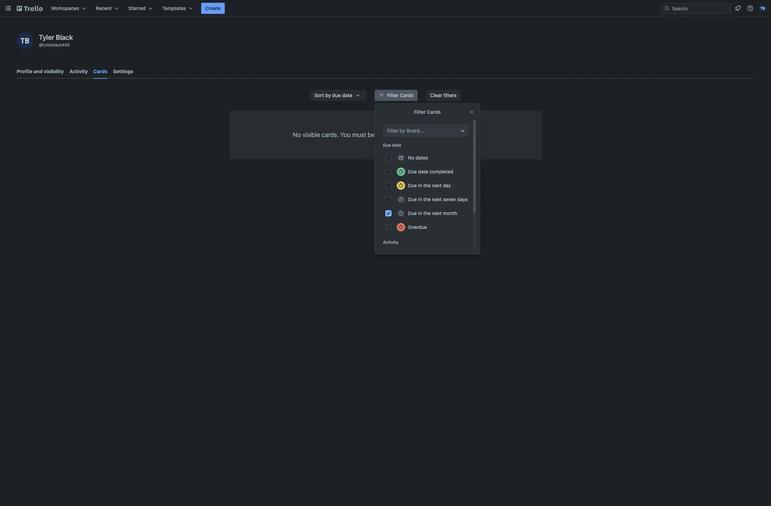 Task type: vqa. For each thing, say whether or not it's contained in the screenshot.
No visible cards. You must be added to a card for it to appear here.
yes



Task type: describe. For each thing, give the bounding box(es) containing it.
create button
[[201, 3, 225, 14]]

date for due date completed
[[419, 169, 429, 175]]

board...
[[407, 128, 424, 134]]

workspaces
[[51, 5, 79, 11]]

tyler black (tylerblack440) image
[[759, 4, 768, 12]]

black
[[56, 33, 73, 41]]

no visible cards. you must be added to a card for it to appear here.
[[293, 131, 479, 139]]

due for due date
[[383, 143, 391, 148]]

due for due in the next month
[[408, 210, 417, 216]]

you
[[341, 131, 351, 139]]

due
[[332, 92, 341, 98]]

due for due in the next day
[[408, 183, 417, 189]]

the for month
[[424, 210, 431, 216]]

due for due date completed
[[408, 169, 417, 175]]

filter cards button
[[375, 90, 418, 101]]

open information menu image
[[747, 5, 754, 12]]

clear filters
[[431, 92, 457, 98]]

starred button
[[124, 3, 157, 14]]

recent button
[[92, 3, 123, 14]]

@
[[39, 42, 43, 48]]

day
[[443, 183, 451, 189]]

next for day
[[432, 183, 442, 189]]

by for sort
[[326, 92, 331, 98]]

1 to from the left
[[396, 131, 402, 139]]

1 vertical spatial filter
[[414, 109, 426, 115]]

cards.
[[322, 131, 339, 139]]

due in the next seven days
[[408, 196, 468, 202]]

tylerblack440
[[43, 42, 70, 48]]

a
[[403, 131, 406, 139]]

sort
[[315, 92, 324, 98]]

filter cards inside button
[[387, 92, 414, 98]]

clear
[[431, 92, 443, 98]]

primary element
[[0, 0, 772, 17]]

2 vertical spatial filter
[[387, 128, 399, 134]]

sort by due date button
[[310, 90, 367, 101]]

0 notifications image
[[734, 4, 743, 12]]

activity link
[[69, 65, 88, 78]]

profile
[[17, 68, 32, 74]]

days
[[458, 196, 468, 202]]

in for due in the next seven days
[[419, 196, 423, 202]]

templates
[[162, 5, 186, 11]]

date for due date
[[392, 143, 402, 148]]

filters
[[444, 92, 457, 98]]

card
[[408, 131, 420, 139]]

tyler black (tylerblack440) image
[[17, 33, 33, 49]]

in for due in the next day
[[419, 183, 423, 189]]

the for day
[[424, 183, 431, 189]]

month
[[443, 210, 458, 216]]

no dates
[[408, 155, 428, 161]]

create
[[206, 5, 221, 11]]

added
[[377, 131, 394, 139]]



Task type: locate. For each thing, give the bounding box(es) containing it.
overdue
[[408, 224, 427, 230]]

cards right activity link
[[93, 68, 108, 74]]

2 to from the left
[[436, 131, 442, 139]]

date down the no visible cards. you must be added to a card for it to appear here.
[[392, 143, 402, 148]]

to
[[396, 131, 402, 139], [436, 131, 442, 139]]

starred
[[129, 5, 146, 11]]

to left a
[[396, 131, 402, 139]]

3 next from the top
[[432, 210, 442, 216]]

next for month
[[432, 210, 442, 216]]

cards left clear
[[400, 92, 414, 98]]

2 horizontal spatial date
[[419, 169, 429, 175]]

sort by due date
[[315, 92, 353, 98]]

0 vertical spatial date
[[342, 92, 353, 98]]

1 horizontal spatial no
[[408, 155, 415, 161]]

next
[[432, 183, 442, 189], [432, 196, 442, 202], [432, 210, 442, 216]]

2 vertical spatial the
[[424, 210, 431, 216]]

here.
[[465, 131, 479, 139]]

1 vertical spatial filter cards
[[414, 109, 441, 115]]

2 the from the top
[[424, 196, 431, 202]]

settings
[[113, 68, 133, 74]]

recent
[[96, 5, 112, 11]]

filter inside button
[[387, 92, 399, 98]]

must
[[353, 131, 366, 139]]

1 the from the top
[[424, 183, 431, 189]]

due
[[383, 143, 391, 148], [408, 169, 417, 175], [408, 183, 417, 189], [408, 196, 417, 202], [408, 210, 417, 216]]

filter
[[387, 92, 399, 98], [414, 109, 426, 115], [387, 128, 399, 134]]

due date
[[383, 143, 402, 148]]

visibility
[[44, 68, 64, 74]]

1 horizontal spatial filter cards
[[414, 109, 441, 115]]

0 vertical spatial filter cards
[[387, 92, 414, 98]]

0 vertical spatial in
[[419, 183, 423, 189]]

3 in from the top
[[419, 210, 423, 216]]

the up overdue at the top of the page
[[424, 210, 431, 216]]

0 horizontal spatial cards
[[93, 68, 108, 74]]

next left the seven
[[432, 196, 442, 202]]

no left dates
[[408, 155, 415, 161]]

next for seven
[[432, 196, 442, 202]]

1 in from the top
[[419, 183, 423, 189]]

1 vertical spatial by
[[400, 128, 405, 134]]

due in the next day
[[408, 183, 451, 189]]

0 horizontal spatial to
[[396, 131, 402, 139]]

0 vertical spatial filter
[[387, 92, 399, 98]]

1 vertical spatial in
[[419, 196, 423, 202]]

completed
[[430, 169, 454, 175]]

by for filter
[[400, 128, 405, 134]]

clear filters button
[[426, 90, 461, 101]]

due down "due in the next day"
[[408, 196, 417, 202]]

1 vertical spatial cards
[[400, 92, 414, 98]]

by inside popup button
[[326, 92, 331, 98]]

in
[[419, 183, 423, 189], [419, 196, 423, 202], [419, 210, 423, 216]]

templates button
[[158, 3, 197, 14]]

0 vertical spatial the
[[424, 183, 431, 189]]

tyler
[[39, 33, 54, 41]]

the for seven
[[424, 196, 431, 202]]

to right it
[[436, 131, 442, 139]]

1 horizontal spatial date
[[392, 143, 402, 148]]

0 vertical spatial activity
[[69, 68, 88, 74]]

1 vertical spatial no
[[408, 155, 415, 161]]

1 vertical spatial date
[[392, 143, 402, 148]]

due for due in the next seven days
[[408, 196, 417, 202]]

by
[[326, 92, 331, 98], [400, 128, 405, 134]]

cards link
[[93, 65, 108, 79]]

filter by board...
[[387, 128, 424, 134]]

and
[[34, 68, 43, 74]]

0 vertical spatial next
[[432, 183, 442, 189]]

the down "due in the next day"
[[424, 196, 431, 202]]

no for no visible cards. you must be added to a card for it to appear here.
[[293, 131, 301, 139]]

2 vertical spatial cards
[[427, 109, 441, 115]]

due in the next month
[[408, 210, 458, 216]]

2 vertical spatial date
[[419, 169, 429, 175]]

visible
[[303, 131, 320, 139]]

by left card
[[400, 128, 405, 134]]

0 horizontal spatial filter cards
[[387, 92, 414, 98]]

the down due date completed
[[424, 183, 431, 189]]

0 horizontal spatial date
[[342, 92, 353, 98]]

for
[[422, 131, 430, 139]]

date right due
[[342, 92, 353, 98]]

1 vertical spatial activity
[[383, 240, 399, 245]]

it
[[431, 131, 435, 139]]

1 horizontal spatial cards
[[400, 92, 414, 98]]

2 horizontal spatial cards
[[427, 109, 441, 115]]

no for no dates
[[408, 155, 415, 161]]

2 next from the top
[[432, 196, 442, 202]]

0 horizontal spatial no
[[293, 131, 301, 139]]

due down "no dates"
[[408, 169, 417, 175]]

0 vertical spatial cards
[[93, 68, 108, 74]]

in down due date completed
[[419, 183, 423, 189]]

cards inside button
[[400, 92, 414, 98]]

filter cards
[[387, 92, 414, 98], [414, 109, 441, 115]]

due down due date completed
[[408, 183, 417, 189]]

tyler black @ tylerblack440
[[39, 33, 73, 48]]

next left day
[[432, 183, 442, 189]]

no left visible
[[293, 131, 301, 139]]

no
[[293, 131, 301, 139], [408, 155, 415, 161]]

1 next from the top
[[432, 183, 442, 189]]

be
[[368, 131, 375, 139]]

date down dates
[[419, 169, 429, 175]]

appear
[[443, 131, 463, 139]]

in for due in the next month
[[419, 210, 423, 216]]

0 horizontal spatial activity
[[69, 68, 88, 74]]

0 vertical spatial by
[[326, 92, 331, 98]]

due up overdue at the top of the page
[[408, 210, 417, 216]]

profile and visibility link
[[17, 65, 64, 78]]

date inside popup button
[[342, 92, 353, 98]]

cards
[[93, 68, 108, 74], [400, 92, 414, 98], [427, 109, 441, 115]]

close popover image
[[469, 109, 475, 115]]

back to home image
[[17, 3, 43, 14]]

in down "due in the next day"
[[419, 196, 423, 202]]

3 the from the top
[[424, 210, 431, 216]]

workspaces button
[[47, 3, 90, 14]]

1 vertical spatial next
[[432, 196, 442, 202]]

due date completed
[[408, 169, 454, 175]]

Search field
[[670, 3, 731, 14]]

activity
[[69, 68, 88, 74], [383, 240, 399, 245]]

seven
[[443, 196, 456, 202]]

2 in from the top
[[419, 196, 423, 202]]

search image
[[665, 6, 670, 11]]

0 vertical spatial no
[[293, 131, 301, 139]]

cards down clear
[[427, 109, 441, 115]]

1 vertical spatial the
[[424, 196, 431, 202]]

2 vertical spatial in
[[419, 210, 423, 216]]

next left month
[[432, 210, 442, 216]]

date
[[342, 92, 353, 98], [392, 143, 402, 148], [419, 169, 429, 175]]

dates
[[416, 155, 428, 161]]

by left due
[[326, 92, 331, 98]]

2 vertical spatial next
[[432, 210, 442, 216]]

1 horizontal spatial by
[[400, 128, 405, 134]]

1 horizontal spatial to
[[436, 131, 442, 139]]

1 horizontal spatial activity
[[383, 240, 399, 245]]

0 horizontal spatial by
[[326, 92, 331, 98]]

settings link
[[113, 65, 133, 78]]

due down the no visible cards. you must be added to a card for it to appear here.
[[383, 143, 391, 148]]

in up overdue at the top of the page
[[419, 210, 423, 216]]

the
[[424, 183, 431, 189], [424, 196, 431, 202], [424, 210, 431, 216]]

profile and visibility
[[17, 68, 64, 74]]



